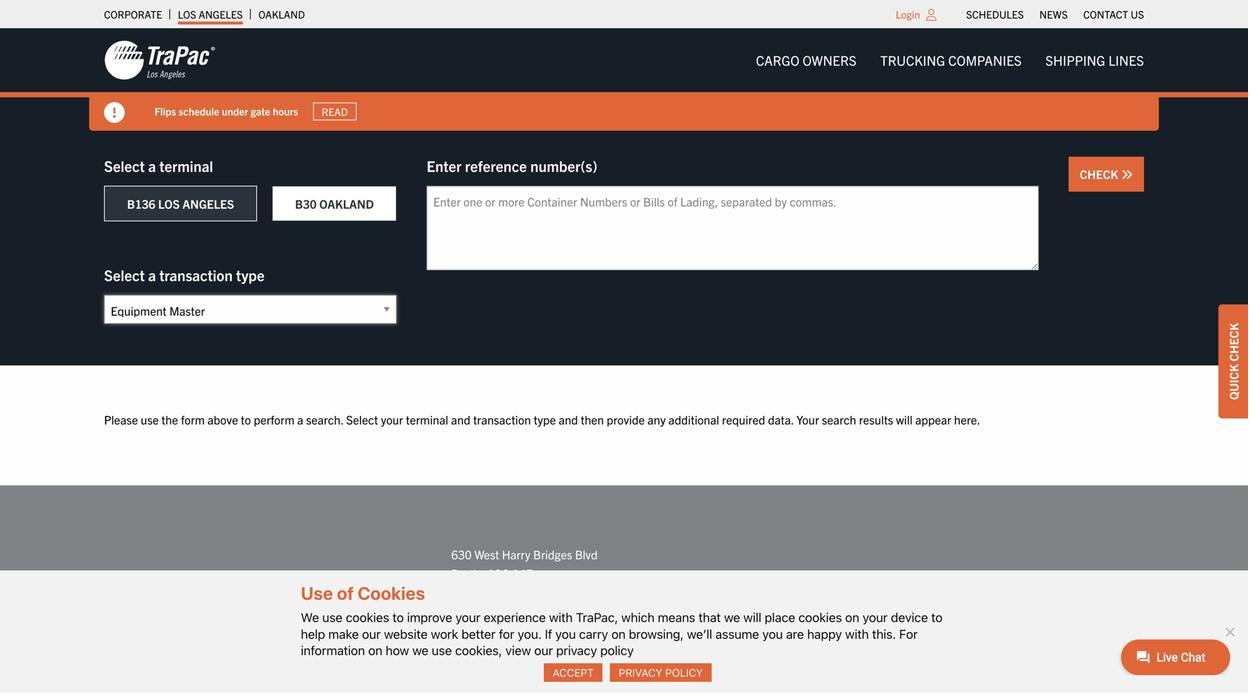 Task type: describe. For each thing, give the bounding box(es) containing it.
we'll
[[687, 627, 712, 642]]

2704
[[507, 642, 534, 657]]

1 horizontal spatial check
[[1226, 323, 1241, 362]]

experience
[[484, 610, 546, 625]]

a for transaction
[[148, 266, 156, 284]]

los inside footer
[[295, 595, 317, 609]]

provide
[[607, 412, 645, 427]]

quick check link
[[1219, 304, 1249, 419]]

news
[[1040, 7, 1068, 21]]

please
[[104, 412, 138, 427]]

1 you from the left
[[556, 627, 576, 642]]

menu bar inside 'banner'
[[744, 45, 1156, 75]]

login
[[896, 7, 920, 21]]

firms code:  y258 port code:  2704
[[451, 623, 541, 657]]

1 vertical spatial los angeles
[[295, 595, 371, 609]]

additional
[[669, 412, 720, 427]]

privacy
[[619, 666, 663, 679]]

make
[[328, 627, 359, 642]]

lines
[[1109, 52, 1144, 68]]

1 horizontal spatial we
[[724, 610, 740, 625]]

please use the form above to perform a search. select your terminal and transaction type and then provide any additional required data. your search results will appear here.
[[104, 412, 981, 427]]

help
[[301, 627, 325, 642]]

147
[[513, 566, 533, 581]]

trucking
[[881, 52, 946, 68]]

0 vertical spatial angeles
[[199, 7, 243, 21]]

1 vertical spatial our
[[534, 643, 553, 658]]

accept
[[553, 666, 594, 679]]

b30
[[295, 196, 317, 211]]

corporate
[[104, 7, 162, 21]]

los angeles link
[[178, 4, 243, 25]]

shipping
[[1046, 52, 1106, 68]]

light image
[[926, 9, 937, 21]]

enter
[[427, 156, 462, 175]]

menu bar containing schedules
[[959, 4, 1152, 25]]

privacy
[[556, 643, 597, 658]]

work
[[431, 627, 458, 642]]

quick
[[1226, 364, 1241, 400]]

shipping lines
[[1046, 52, 1144, 68]]

a for terminal
[[148, 156, 156, 175]]

here.
[[954, 412, 981, 427]]

trapac,
[[576, 610, 618, 625]]

0 vertical spatial on
[[846, 610, 860, 625]]

for
[[499, 627, 515, 642]]

schedules link
[[967, 4, 1024, 25]]

use of cookies we use cookies to improve your experience with trapac, which means that we will place cookies on your device to help make our website work better for you. if you carry on browsing, we'll assume you are happy with this. for information on how we use cookies, view our privacy policy
[[301, 583, 943, 658]]

1 vertical spatial on
[[612, 627, 626, 642]]

1 cookies from the left
[[346, 610, 389, 625]]

required
[[722, 412, 766, 427]]

1 horizontal spatial terminal
[[406, 412, 449, 427]]

search
[[822, 412, 857, 427]]

1 horizontal spatial will
[[896, 412, 913, 427]]

2 you from the left
[[763, 627, 783, 642]]

privacy policy link
[[610, 664, 712, 682]]

solid image
[[1121, 169, 1133, 181]]

0 horizontal spatial los angeles
[[178, 7, 243, 21]]

cargo owners link
[[744, 45, 869, 75]]

that
[[699, 610, 721, 625]]

no image
[[1223, 625, 1237, 639]]

2 horizontal spatial to
[[932, 610, 943, 625]]

results
[[859, 412, 894, 427]]

then
[[581, 412, 604, 427]]

check button
[[1069, 157, 1144, 192]]

2 horizontal spatial your
[[863, 610, 888, 625]]

0 vertical spatial code:
[[483, 623, 511, 638]]

hours
[[273, 104, 298, 118]]

carry
[[579, 627, 608, 642]]

los angeles image
[[104, 39, 216, 81]]

port
[[451, 642, 473, 657]]

bridges
[[533, 547, 573, 562]]

select a transaction type
[[104, 266, 265, 284]]

select a terminal
[[104, 156, 213, 175]]

under
[[222, 104, 248, 118]]

0 horizontal spatial to
[[241, 412, 251, 427]]

1 vertical spatial use
[[322, 610, 343, 625]]

you.
[[518, 627, 542, 642]]

footer containing 630 west harry bridges blvd
[[0, 486, 1249, 693]]

privacy policy
[[619, 666, 703, 679]]

reference
[[465, 156, 527, 175]]

1 vertical spatial with
[[846, 627, 869, 642]]

happy
[[807, 627, 842, 642]]

1 horizontal spatial oakland
[[319, 196, 374, 211]]

any
[[648, 412, 666, 427]]

us
[[1131, 7, 1144, 21]]

data.
[[768, 412, 794, 427]]

cargo
[[756, 52, 800, 68]]

trucking companies
[[881, 52, 1022, 68]]

above
[[208, 412, 238, 427]]

which
[[622, 610, 655, 625]]

2 vertical spatial a
[[297, 412, 303, 427]]

shipping lines link
[[1034, 45, 1156, 75]]

browsing,
[[629, 627, 684, 642]]

cargo owners
[[756, 52, 857, 68]]

assume
[[716, 627, 759, 642]]

1 horizontal spatial your
[[456, 610, 481, 625]]

0 vertical spatial los
[[178, 7, 196, 21]]

y258
[[514, 623, 541, 638]]



Task type: vqa. For each thing, say whether or not it's contained in the screenshot.
bottom on
yes



Task type: locate. For each thing, give the bounding box(es) containing it.
login link
[[896, 7, 920, 21]]

flips
[[155, 104, 176, 118]]

you
[[556, 627, 576, 642], [763, 627, 783, 642]]

cookies
[[358, 583, 425, 604]]

1 vertical spatial we
[[413, 643, 429, 658]]

of
[[337, 583, 354, 604]]

0 vertical spatial our
[[362, 627, 381, 642]]

cookies up happy
[[799, 610, 842, 625]]

select for select a terminal
[[104, 156, 145, 175]]

0 vertical spatial check
[[1080, 166, 1121, 181]]

los angeles up we
[[295, 595, 371, 609]]

accept link
[[544, 664, 603, 682]]

0 horizontal spatial we
[[413, 643, 429, 658]]

0 vertical spatial a
[[148, 156, 156, 175]]

on up policy
[[612, 627, 626, 642]]

0 horizontal spatial oakland
[[258, 7, 305, 21]]

1 vertical spatial will
[[744, 610, 762, 625]]

a left the search.
[[297, 412, 303, 427]]

view
[[506, 643, 531, 658]]

Enter reference number(s) text field
[[427, 186, 1039, 271]]

appear
[[916, 412, 952, 427]]

1 vertical spatial menu bar
[[744, 45, 1156, 75]]

will inside "use of cookies we use cookies to improve your experience with trapac, which means that we will place cookies on your device to help make our website work better for you. if you carry on browsing, we'll assume you are happy with this. for information on how we use cookies, view our privacy policy"
[[744, 610, 762, 625]]

b136
[[127, 196, 156, 211]]

630
[[451, 547, 472, 562]]

1 vertical spatial terminal
[[406, 412, 449, 427]]

los angeles
[[178, 7, 243, 21], [295, 595, 371, 609]]

1 horizontal spatial use
[[322, 610, 343, 625]]

corporate link
[[104, 4, 162, 25]]

use
[[141, 412, 159, 427], [322, 610, 343, 625], [432, 643, 452, 658]]

0 horizontal spatial cookies
[[346, 610, 389, 625]]

0 vertical spatial type
[[236, 266, 265, 284]]

oakland right los angeles link
[[258, 7, 305, 21]]

1 horizontal spatial transaction
[[473, 412, 531, 427]]

0 vertical spatial transaction
[[159, 266, 233, 284]]

for
[[900, 627, 918, 642]]

type
[[236, 266, 265, 284], [534, 412, 556, 427]]

1 vertical spatial code:
[[475, 642, 504, 657]]

to
[[241, 412, 251, 427], [393, 610, 404, 625], [932, 610, 943, 625]]

search.
[[306, 412, 344, 427]]

your right the search.
[[381, 412, 403, 427]]

1 vertical spatial type
[[534, 412, 556, 427]]

0 horizontal spatial you
[[556, 627, 576, 642]]

0 vertical spatial menu bar
[[959, 4, 1152, 25]]

use down work
[[432, 643, 452, 658]]

banner
[[0, 28, 1249, 131]]

contact us link
[[1084, 4, 1144, 25]]

your up this.
[[863, 610, 888, 625]]

with up if
[[549, 610, 573, 625]]

los up los angeles image
[[178, 7, 196, 21]]

perform
[[254, 412, 295, 427]]

cookies up make
[[346, 610, 389, 625]]

better
[[462, 627, 496, 642]]

0 vertical spatial use
[[141, 412, 159, 427]]

los up we
[[295, 595, 317, 609]]

2 cookies from the left
[[799, 610, 842, 625]]

2 horizontal spatial use
[[432, 643, 452, 658]]

1 horizontal spatial on
[[612, 627, 626, 642]]

0 horizontal spatial your
[[381, 412, 403, 427]]

angeles up make
[[320, 595, 371, 609]]

on left the device
[[846, 610, 860, 625]]

use up make
[[322, 610, 343, 625]]

our
[[362, 627, 381, 642], [534, 643, 553, 658]]

improve
[[407, 610, 452, 625]]

1 vertical spatial angeles
[[183, 196, 234, 211]]

0 vertical spatial select
[[104, 156, 145, 175]]

place
[[765, 610, 796, 625]]

check inside button
[[1080, 166, 1121, 181]]

1 vertical spatial transaction
[[473, 412, 531, 427]]

2 vertical spatial use
[[432, 643, 452, 658]]

select up b136
[[104, 156, 145, 175]]

website
[[384, 627, 428, 642]]

cookies,
[[455, 643, 502, 658]]

b136 los angeles
[[127, 196, 234, 211]]

0 horizontal spatial terminal
[[159, 156, 213, 175]]

1 horizontal spatial and
[[559, 412, 578, 427]]

1 and from the left
[[451, 412, 471, 427]]

1 horizontal spatial type
[[534, 412, 556, 427]]

0 vertical spatial we
[[724, 610, 740, 625]]

firms
[[451, 623, 480, 638]]

2 vertical spatial on
[[368, 643, 383, 658]]

0 horizontal spatial and
[[451, 412, 471, 427]]

banner containing cargo owners
[[0, 28, 1249, 131]]

a down b136
[[148, 266, 156, 284]]

0 vertical spatial will
[[896, 412, 913, 427]]

a up b136
[[148, 156, 156, 175]]

will
[[896, 412, 913, 427], [744, 610, 762, 625]]

oakland link
[[258, 4, 305, 25]]

device
[[891, 610, 928, 625]]

we
[[301, 610, 319, 625]]

your up 'better'
[[456, 610, 481, 625]]

footer
[[0, 486, 1249, 693]]

number(s)
[[531, 156, 598, 175]]

use left 'the'
[[141, 412, 159, 427]]

menu bar containing cargo owners
[[744, 45, 1156, 75]]

we up assume
[[724, 610, 740, 625]]

0 vertical spatial with
[[549, 610, 573, 625]]

0 horizontal spatial check
[[1080, 166, 1121, 181]]

are
[[786, 627, 804, 642]]

menu bar
[[959, 4, 1152, 25], [744, 45, 1156, 75]]

check
[[1080, 166, 1121, 181], [1226, 323, 1241, 362]]

with
[[549, 610, 573, 625], [846, 627, 869, 642]]

to up website
[[393, 610, 404, 625]]

to right the device
[[932, 610, 943, 625]]

b30 oakland
[[295, 196, 374, 211]]

select down b136
[[104, 266, 145, 284]]

with left this.
[[846, 627, 869, 642]]

menu bar down light image
[[744, 45, 1156, 75]]

read link
[[313, 102, 357, 121]]

0 vertical spatial oakland
[[258, 7, 305, 21]]

0 vertical spatial los angeles
[[178, 7, 243, 21]]

contact
[[1084, 7, 1129, 21]]

0 horizontal spatial with
[[549, 610, 573, 625]]

gate
[[251, 104, 270, 118]]

1 vertical spatial check
[[1226, 323, 1241, 362]]

information
[[301, 643, 365, 658]]

will right results
[[896, 412, 913, 427]]

our right make
[[362, 627, 381, 642]]

630 west harry bridges blvd berths 136-147
[[451, 547, 598, 581]]

1 horizontal spatial cookies
[[799, 610, 842, 625]]

1 horizontal spatial los angeles
[[295, 595, 371, 609]]

you right if
[[556, 627, 576, 642]]

policy
[[601, 643, 634, 658]]

code: down 'better'
[[475, 642, 504, 657]]

berths
[[451, 566, 485, 581]]

0 horizontal spatial use
[[141, 412, 159, 427]]

los right b136
[[158, 196, 180, 211]]

0 horizontal spatial on
[[368, 643, 383, 658]]

2 vertical spatial select
[[346, 412, 378, 427]]

los angeles up los angeles image
[[178, 7, 243, 21]]

2 vertical spatial los
[[295, 595, 317, 609]]

the
[[162, 412, 178, 427]]

angeles down select a terminal
[[183, 196, 234, 211]]

0 horizontal spatial will
[[744, 610, 762, 625]]

enter reference number(s)
[[427, 156, 598, 175]]

a
[[148, 156, 156, 175], [148, 266, 156, 284], [297, 412, 303, 427]]

means
[[658, 610, 696, 625]]

your
[[381, 412, 403, 427], [456, 610, 481, 625], [863, 610, 888, 625]]

select right the search.
[[346, 412, 378, 427]]

1 vertical spatial select
[[104, 266, 145, 284]]

2 vertical spatial angeles
[[320, 595, 371, 609]]

contact us
[[1084, 7, 1144, 21]]

code: up cookies,
[[483, 623, 511, 638]]

harry
[[502, 547, 531, 562]]

1 vertical spatial los
[[158, 196, 180, 211]]

how
[[386, 643, 409, 658]]

west
[[475, 547, 499, 562]]

owners
[[803, 52, 857, 68]]

angeles left "oakland" link
[[199, 7, 243, 21]]

2 horizontal spatial on
[[846, 610, 860, 625]]

to right the above
[[241, 412, 251, 427]]

2 and from the left
[[559, 412, 578, 427]]

companies
[[949, 52, 1022, 68]]

we
[[724, 610, 740, 625], [413, 643, 429, 658]]

0 horizontal spatial our
[[362, 627, 381, 642]]

136-
[[488, 566, 513, 581]]

use
[[301, 583, 333, 604]]

solid image
[[104, 102, 125, 123]]

menu bar up shipping
[[959, 4, 1152, 25]]

0 vertical spatial terminal
[[159, 156, 213, 175]]

select for select a transaction type
[[104, 266, 145, 284]]

select
[[104, 156, 145, 175], [104, 266, 145, 284], [346, 412, 378, 427]]

your
[[797, 412, 819, 427]]

0 horizontal spatial type
[[236, 266, 265, 284]]

we down website
[[413, 643, 429, 658]]

angeles inside footer
[[320, 595, 371, 609]]

code:
[[483, 623, 511, 638], [475, 642, 504, 657]]

on left how
[[368, 643, 383, 658]]

1 horizontal spatial to
[[393, 610, 404, 625]]

angeles
[[199, 7, 243, 21], [183, 196, 234, 211], [320, 595, 371, 609]]

oakland right b30
[[319, 196, 374, 211]]

1 horizontal spatial our
[[534, 643, 553, 658]]

and
[[451, 412, 471, 427], [559, 412, 578, 427]]

our down if
[[534, 643, 553, 658]]

1 vertical spatial a
[[148, 266, 156, 284]]

trucking companies link
[[869, 45, 1034, 75]]

0 horizontal spatial transaction
[[159, 266, 233, 284]]

you down the place
[[763, 627, 783, 642]]

1 horizontal spatial you
[[763, 627, 783, 642]]

if
[[545, 627, 552, 642]]

quick check
[[1226, 323, 1241, 400]]

will up assume
[[744, 610, 762, 625]]

1 vertical spatial oakland
[[319, 196, 374, 211]]

1 horizontal spatial with
[[846, 627, 869, 642]]

flips schedule under gate hours
[[155, 104, 298, 118]]



